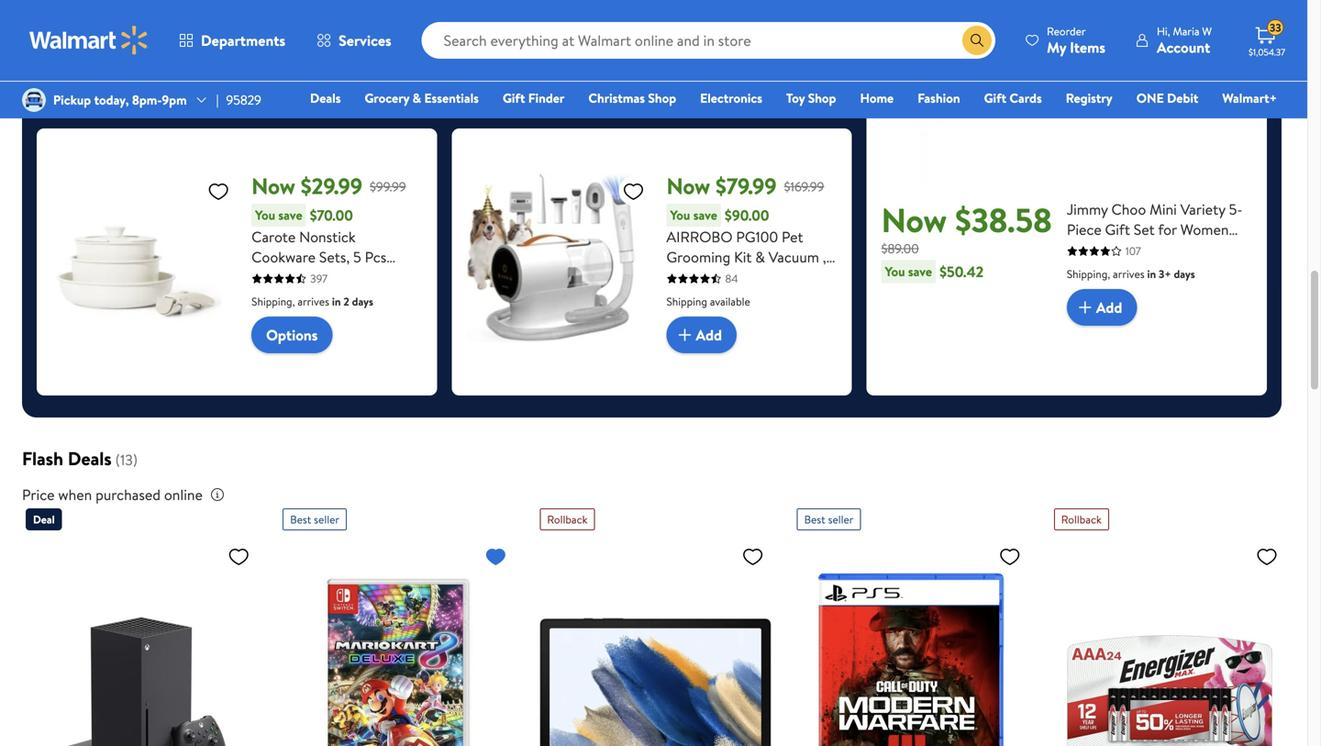 Task type: vqa. For each thing, say whether or not it's contained in the screenshot.
1st 3+ Day Shipping
no



Task type: locate. For each thing, give the bounding box(es) containing it.
rollback
[[547, 512, 588, 527], [1062, 512, 1102, 527]]

2 vertical spatial days
[[352, 294, 374, 309]]

107
[[1126, 243, 1142, 259]]

for left women
[[1159, 219, 1178, 240]]

0 horizontal spatial gift
[[503, 89, 525, 107]]

Walmart Site-Wide search field
[[422, 22, 996, 59]]

cards
[[1010, 89, 1042, 107]]

add to favorites list, carote nonstick cookware sets, 5 pcs granite non stick pots and pans set with removable handle image
[[208, 180, 230, 203]]

1 horizontal spatial you
[[671, 206, 691, 224]]

now for $38.58
[[882, 197, 948, 243]]

0 horizontal spatial shop
[[648, 89, 677, 107]]

1 horizontal spatial in
[[747, 12, 756, 28]]

mini
[[1150, 199, 1178, 219]]

account
[[1157, 37, 1211, 57]]

best
[[290, 512, 311, 527], [805, 512, 826, 527]]

piece
[[1067, 219, 1102, 240]]

jimmy down piece
[[1067, 260, 1109, 280]]

cats
[[667, 308, 696, 328]]

you inside "you save $70.00 carote nonstick cookware sets, 5 pcs granite non stick pots and pans set with removable handle"
[[255, 206, 275, 224]]

1 horizontal spatial seller
[[828, 512, 854, 527]]

deals link
[[302, 88, 349, 108]]

registry
[[1066, 89, 1113, 107]]

grooming up 84
[[667, 247, 731, 267]]

in left 3+
[[1148, 266, 1157, 282]]

you up airrobo
[[671, 206, 691, 224]]

set
[[1134, 219, 1155, 240], [311, 287, 332, 308]]

best seller for call of duty: modern warfare iii - playstation 5 image
[[805, 512, 854, 527]]

one debit link
[[1129, 88, 1207, 108]]

grocery & essentials link
[[357, 88, 487, 108]]

deals
[[310, 89, 341, 107], [68, 446, 112, 471]]

in down stick
[[332, 294, 341, 309]]

in up electronics link
[[747, 12, 756, 28]]

add down shipping, arrives in 3+ days
[[1097, 297, 1123, 317]]

options for second the options link from the bottom of the page
[[266, 43, 318, 63]]

1 best from the left
[[290, 512, 311, 527]]

1 vertical spatial options
[[266, 325, 318, 345]]

electronics link
[[692, 88, 771, 108]]

0 horizontal spatial best seller
[[290, 512, 340, 527]]

now $38.58 $89.00 you save $50.42
[[882, 197, 1053, 282]]

0 horizontal spatial 2
[[344, 294, 350, 309]]

xbox series x video game console, black image
[[26, 538, 257, 746]]

|
[[216, 91, 219, 109]]

2 rollback from the left
[[1062, 512, 1102, 527]]

shipping available
[[667, 294, 751, 309]]

jimmy up '(illicit,'
[[1067, 199, 1109, 219]]

tools
[[716, 287, 749, 308]]

0 horizontal spatial seller
[[314, 512, 340, 527]]

set inside "you save $70.00 carote nonstick cookware sets, 5 pcs granite non stick pots and pans set with removable handle"
[[311, 287, 332, 308]]

| 95829
[[216, 91, 262, 109]]

1 horizontal spatial rollback
[[1062, 512, 1102, 527]]

shipping, down granite
[[252, 294, 295, 309]]

options link
[[252, 35, 333, 72], [252, 317, 333, 353]]

1 vertical spatial &
[[756, 247, 765, 267]]

5
[[353, 247, 361, 267]]

0 horizontal spatial save
[[278, 206, 303, 224]]

1 vertical spatial set
[[311, 287, 332, 308]]

1 vertical spatial jimmy
[[1067, 260, 1109, 280]]

now
[[252, 171, 296, 202], [667, 171, 711, 202], [882, 197, 948, 243]]

$99.99
[[370, 177, 406, 195]]

you inside you save $90.00 airrobo pg100 pet grooming kit & vacuum , professional grooming clipper tools for dogs cats and other animals
[[671, 206, 691, 224]]

$90.00
[[725, 205, 770, 225]]

now $79.99 $169.99
[[667, 171, 825, 202]]

now up $50.42
[[882, 197, 948, 243]]

days down stick
[[352, 294, 374, 309]]

days up toy
[[767, 12, 789, 28]]

1 shop from the left
[[648, 89, 677, 107]]

best seller
[[290, 512, 340, 527], [805, 512, 854, 527]]

2 horizontal spatial shipping,
[[1067, 266, 1111, 282]]

save
[[278, 206, 303, 224], [694, 206, 718, 224], [909, 263, 933, 281]]

one
[[1137, 89, 1165, 107]]

shipping, up electronics
[[667, 12, 710, 28]]

you up carote
[[255, 206, 275, 224]]

you for now $79.99
[[671, 206, 691, 224]]

1 horizontal spatial best
[[805, 512, 826, 527]]

best for call of duty: modern warfare iii - playstation 5 image
[[805, 512, 826, 527]]

2 horizontal spatial days
[[1174, 266, 1196, 282]]

arrives down 397
[[298, 294, 329, 309]]

options link down pans
[[252, 317, 333, 353]]

1 horizontal spatial set
[[1134, 219, 1155, 240]]

deals left grocery
[[310, 89, 341, 107]]

1 jimmy from the top
[[1067, 199, 1109, 219]]

and inside "you save $70.00 carote nonstick cookware sets, 5 pcs granite non stick pots and pans set with removable handle"
[[252, 287, 275, 308]]

and left pans
[[252, 287, 275, 308]]

gift left finder
[[503, 89, 525, 107]]

1 horizontal spatial and
[[699, 308, 722, 328]]

walmart image
[[29, 26, 149, 55]]

0 vertical spatial options
[[266, 43, 318, 63]]

shop for toy shop
[[808, 89, 837, 107]]

1 horizontal spatial deals
[[310, 89, 341, 107]]

2 vertical spatial arrives
[[298, 294, 329, 309]]

with
[[336, 287, 363, 308]]

add to cart image down shipping, arrives in 3+ days
[[1075, 297, 1097, 319]]

0 vertical spatial arrives
[[713, 12, 745, 28]]

best seller for mario kart 8 deluxe, nintendo switch - u.s. version image on the left of the page
[[290, 512, 340, 527]]

gift left cards
[[985, 89, 1007, 107]]

available
[[710, 294, 751, 309]]

2 vertical spatial add to cart image
[[674, 324, 696, 346]]

choo,
[[1112, 260, 1150, 280]]

l'eau,
[[1194, 240, 1228, 260]]

save inside you save $90.00 airrobo pg100 pet grooming kit & vacuum , professional grooming clipper tools for dogs cats and other animals
[[694, 206, 718, 224]]

home link
[[852, 88, 902, 108]]

save up carote
[[278, 206, 303, 224]]

shop right toy
[[808, 89, 837, 107]]

add
[[696, 43, 722, 63], [1097, 297, 1123, 317], [696, 325, 722, 345]]

rollback for the samsung galaxy tab a8 10.5" tablet, 32gb, android 11, dark gray image
[[547, 512, 588, 527]]

now up carote
[[252, 171, 296, 202]]

0 vertical spatial 2
[[759, 12, 765, 28]]

choo
[[1112, 199, 1147, 219]]

deals left '(13)'
[[68, 446, 112, 471]]

shop
[[648, 89, 677, 107], [808, 89, 837, 107]]

1 options from the top
[[266, 43, 318, 63]]

add to cart image down "shipping" at the right top
[[674, 324, 696, 346]]

for
[[1159, 219, 1178, 240], [752, 287, 771, 308]]

& inside you save $90.00 airrobo pg100 pet grooming kit & vacuum , professional grooming clipper tools for dogs cats and other animals
[[756, 247, 765, 267]]

0 horizontal spatial shipping, arrives in 2 days
[[252, 294, 374, 309]]

1 horizontal spatial gift
[[985, 89, 1007, 107]]

set up 107
[[1134, 219, 1155, 240]]

0 vertical spatial shipping,
[[667, 12, 710, 28]]

0 vertical spatial in
[[747, 12, 756, 28]]

add to cart image
[[674, 42, 696, 64], [1075, 297, 1097, 319], [674, 324, 696, 346]]

add to favorites list, xbox series x video game console, black image
[[228, 545, 250, 568]]

1 vertical spatial arrives
[[1113, 266, 1145, 282]]

best for mario kart 8 deluxe, nintendo switch - u.s. version image on the left of the page
[[290, 512, 311, 527]]

1 rollback from the left
[[547, 512, 588, 527]]

debit
[[1168, 89, 1199, 107]]

now for $29.99
[[252, 171, 296, 202]]

1 horizontal spatial shop
[[808, 89, 837, 107]]

1 vertical spatial shipping, arrives in 2 days
[[252, 294, 374, 309]]

save up airrobo
[[694, 206, 718, 224]]

women
[[1181, 219, 1230, 240]]

1 seller from the left
[[314, 512, 340, 527]]

shipping, down '(illicit,'
[[1067, 266, 1111, 282]]

variety
[[1181, 199, 1226, 219]]

call of duty: modern warfare iii - playstation 5 image
[[797, 538, 1029, 746]]

0 horizontal spatial now
[[252, 171, 296, 202]]

0 horizontal spatial for
[[752, 287, 771, 308]]

grocery & essentials
[[365, 89, 479, 107]]

0 horizontal spatial &
[[413, 89, 421, 107]]

gift up 107
[[1106, 219, 1131, 240]]

add to favorites list, samsung galaxy tab a8 10.5" tablet, 32gb, android 11, dark gray image
[[742, 545, 764, 568]]

2 horizontal spatial you
[[885, 263, 906, 281]]

add right cats
[[696, 325, 722, 345]]

0 horizontal spatial days
[[352, 294, 374, 309]]

2 down stick
[[344, 294, 350, 309]]

options for first the options link from the bottom of the page
[[266, 325, 318, 345]]

finder
[[528, 89, 565, 107]]

seller
[[314, 512, 340, 527], [828, 512, 854, 527]]

toy
[[787, 89, 805, 107]]

now up airrobo
[[667, 171, 711, 202]]

arrives
[[713, 12, 745, 28], [1113, 266, 1145, 282], [298, 294, 329, 309]]

0 vertical spatial days
[[767, 12, 789, 28]]

1 vertical spatial for
[[752, 287, 771, 308]]

you down $89.00
[[885, 263, 906, 281]]

0 vertical spatial add
[[696, 43, 722, 63]]

remove from favorites list, mario kart 8 deluxe, nintendo switch - u.s. version image
[[485, 545, 507, 568]]

1 options link from the top
[[252, 35, 333, 72]]

2 best from the left
[[805, 512, 826, 527]]

$169.99
[[784, 177, 825, 195]]

for inside you save $90.00 airrobo pg100 pet grooming kit & vacuum , professional grooming clipper tools for dogs cats and other animals
[[752, 287, 771, 308]]

1 horizontal spatial days
[[767, 12, 789, 28]]

2 up electronics link
[[759, 12, 765, 28]]

pg100
[[737, 227, 779, 247]]

& right kit on the top right
[[756, 247, 765, 267]]

days right 3+
[[1174, 266, 1196, 282]]

2 horizontal spatial save
[[909, 263, 933, 281]]

0 vertical spatial set
[[1134, 219, 1155, 240]]

1 horizontal spatial &
[[756, 247, 765, 267]]

pcs
[[365, 247, 387, 267]]

energizer max aaa batteries (24 pack), triple a alkaline batteries image
[[1054, 538, 1286, 746]]

0 horizontal spatial best
[[290, 512, 311, 527]]

1 vertical spatial in
[[1148, 266, 1157, 282]]

add button down shipping available
[[667, 317, 737, 353]]

0 vertical spatial deals
[[310, 89, 341, 107]]

2 vertical spatial add
[[696, 325, 722, 345]]

add to favorites list, energizer max aaa batteries (24 pack), triple a alkaline batteries image
[[1257, 545, 1279, 568]]

samsung galaxy tab a8 10.5" tablet, 32gb, android 11, dark gray image
[[540, 538, 772, 746]]

add button up electronics link
[[667, 35, 737, 72]]

$1,054.37
[[1249, 46, 1286, 58]]

shop right the 'christmas'
[[648, 89, 677, 107]]

0 horizontal spatial deals
[[68, 446, 112, 471]]

you
[[255, 206, 275, 224], [671, 206, 691, 224], [885, 263, 906, 281]]

0 vertical spatial options link
[[252, 35, 333, 72]]

1 horizontal spatial best seller
[[805, 512, 854, 527]]

&
[[413, 89, 421, 107], [756, 247, 765, 267]]

set down 397
[[311, 287, 332, 308]]

save inside "you save $70.00 carote nonstick cookware sets, 5 pcs granite non stick pots and pans set with removable handle"
[[278, 206, 303, 224]]

seller for mario kart 8 deluxe, nintendo switch - u.s. version image on the left of the page
[[314, 512, 340, 527]]

2 best seller from the left
[[805, 512, 854, 527]]

1 vertical spatial deals
[[68, 446, 112, 471]]

and right cats
[[699, 308, 722, 328]]

shipping,
[[667, 12, 710, 28], [1067, 266, 1111, 282], [252, 294, 295, 309]]

illicit
[[1110, 240, 1141, 260]]

1 horizontal spatial 2
[[759, 12, 765, 28]]

gift cards link
[[976, 88, 1051, 108]]

now inside now $38.58 $89.00 you save $50.42
[[882, 197, 948, 243]]

handle
[[326, 308, 370, 328]]

Search search field
[[422, 22, 996, 59]]

items
[[1070, 37, 1106, 57]]

arrives down 107
[[1113, 266, 1145, 282]]

1 horizontal spatial grooming
[[747, 267, 811, 287]]

2 vertical spatial shipping,
[[252, 294, 295, 309]]

1 horizontal spatial for
[[1159, 219, 1178, 240]]

grooming up animals
[[747, 267, 811, 287]]

0 horizontal spatial set
[[311, 287, 332, 308]]

1 horizontal spatial now
[[667, 171, 711, 202]]

1 vertical spatial options link
[[252, 317, 333, 353]]

arrives up electronics
[[713, 12, 745, 28]]

1 best seller from the left
[[290, 512, 340, 527]]

0 vertical spatial &
[[413, 89, 421, 107]]

options down pans
[[266, 325, 318, 345]]

options up deals link
[[266, 43, 318, 63]]

and
[[252, 287, 275, 308], [699, 308, 722, 328]]

search icon image
[[970, 33, 985, 48]]

0 horizontal spatial you
[[255, 206, 275, 224]]

2 shop from the left
[[808, 89, 837, 107]]

add to cart image up electronics link
[[674, 42, 696, 64]]

$70.00
[[310, 205, 353, 225]]

options link up deals link
[[252, 35, 333, 72]]

2 horizontal spatial gift
[[1106, 219, 1131, 240]]

add button
[[667, 35, 737, 72], [1067, 289, 1138, 326], [667, 317, 737, 353]]

 image
[[22, 88, 46, 112]]

0 horizontal spatial rollback
[[547, 512, 588, 527]]

save down $89.00
[[909, 263, 933, 281]]

jimmy choo mini variety 5- piece gift set for women (illicit, illicit flower, l'eau, jimmy choo, fever)
[[1067, 199, 1243, 280]]

1 horizontal spatial arrives
[[713, 12, 745, 28]]

0 vertical spatial jimmy
[[1067, 199, 1109, 219]]

84
[[726, 271, 739, 286]]

for right tools
[[752, 287, 771, 308]]

add up electronics link
[[696, 43, 722, 63]]

1 horizontal spatial save
[[694, 206, 718, 224]]

gift for gift finder
[[503, 89, 525, 107]]

0 vertical spatial shipping, arrives in 2 days
[[667, 12, 789, 28]]

today,
[[94, 91, 129, 109]]

shipping, arrives in 2 days down 397
[[252, 294, 374, 309]]

0 vertical spatial for
[[1159, 219, 1178, 240]]

2 horizontal spatial now
[[882, 197, 948, 243]]

shop for christmas shop
[[648, 89, 677, 107]]

0 horizontal spatial and
[[252, 287, 275, 308]]

& right grocery
[[413, 89, 421, 107]]

you save $90.00 airrobo pg100 pet grooming kit & vacuum , professional grooming clipper tools for dogs cats and other animals
[[667, 205, 827, 328]]

0 horizontal spatial in
[[332, 294, 341, 309]]

2 options from the top
[[266, 325, 318, 345]]

set inside jimmy choo mini variety 5- piece gift set for women (illicit, illicit flower, l'eau, jimmy choo, fever)
[[1134, 219, 1155, 240]]

shipping, arrives in 2 days up electronics
[[667, 12, 789, 28]]

,
[[823, 247, 827, 267]]

granite
[[252, 267, 299, 287]]

vacuum
[[769, 247, 820, 267]]

2 seller from the left
[[828, 512, 854, 527]]



Task type: describe. For each thing, give the bounding box(es) containing it.
you inside now $38.58 $89.00 you save $50.42
[[885, 263, 906, 281]]

sets,
[[319, 247, 350, 267]]

rollback for energizer max aaa batteries (24 pack), triple a alkaline batteries image
[[1062, 512, 1102, 527]]

pans
[[278, 287, 307, 308]]

legal information image
[[210, 487, 225, 502]]

online
[[164, 485, 203, 505]]

mario kart 8 deluxe, nintendo switch - u.s. version image
[[283, 538, 514, 746]]

registry link
[[1058, 88, 1121, 108]]

when
[[58, 485, 92, 505]]

hi,
[[1157, 23, 1171, 39]]

gift finder
[[503, 89, 565, 107]]

price
[[22, 485, 55, 505]]

stick
[[334, 267, 365, 287]]

save for $79.99
[[694, 206, 718, 224]]

pickup
[[53, 91, 91, 109]]

christmas shop
[[589, 89, 677, 107]]

seller for call of duty: modern warfare iii - playstation 5 image
[[828, 512, 854, 527]]

fever)
[[1154, 260, 1194, 280]]

1 horizontal spatial shipping, arrives in 2 days
[[667, 12, 789, 28]]

1 vertical spatial add to cart image
[[1075, 297, 1097, 319]]

carote
[[252, 227, 296, 247]]

2 vertical spatial in
[[332, 294, 341, 309]]

1 vertical spatial 2
[[344, 294, 350, 309]]

$89.00
[[882, 240, 919, 258]]

2 jimmy from the top
[[1067, 260, 1109, 280]]

home
[[861, 89, 894, 107]]

electronics
[[700, 89, 763, 107]]

fashion
[[918, 89, 961, 107]]

$50.42
[[940, 262, 984, 282]]

1 vertical spatial days
[[1174, 266, 1196, 282]]

save for $29.99
[[278, 206, 303, 224]]

1 vertical spatial shipping,
[[1067, 266, 1111, 282]]

shipping
[[667, 294, 708, 309]]

save inside now $38.58 $89.00 you save $50.42
[[909, 263, 933, 281]]

0 horizontal spatial arrives
[[298, 294, 329, 309]]

walmart+
[[1223, 89, 1278, 107]]

gift cards
[[985, 89, 1042, 107]]

fashion link
[[910, 88, 969, 108]]

essentials
[[424, 89, 479, 107]]

gift for gift cards
[[985, 89, 1007, 107]]

departments
[[201, 30, 286, 50]]

now for $79.99
[[667, 171, 711, 202]]

you save $70.00 carote nonstick cookware sets, 5 pcs granite non stick pots and pans set with removable handle
[[252, 205, 396, 328]]

departments button
[[163, 18, 301, 62]]

reorder my items
[[1047, 23, 1106, 57]]

(13)
[[115, 450, 138, 470]]

deal
[[33, 512, 55, 527]]

cookware
[[252, 247, 316, 267]]

5-
[[1230, 199, 1243, 219]]

397
[[310, 271, 328, 286]]

airrobo
[[667, 227, 733, 247]]

1 horizontal spatial shipping,
[[667, 12, 710, 28]]

my
[[1047, 37, 1067, 57]]

grocery
[[365, 89, 410, 107]]

add to favorites list, call of duty: modern warfare iii - playstation 5 image
[[999, 545, 1021, 568]]

$38.58
[[955, 197, 1053, 243]]

$29.99
[[301, 171, 363, 202]]

flash
[[22, 446, 63, 471]]

$79.99
[[716, 171, 777, 202]]

9pm
[[162, 91, 187, 109]]

animals
[[768, 308, 817, 328]]

1 vertical spatial add
[[1097, 297, 1123, 317]]

0 vertical spatial add to cart image
[[674, 42, 696, 64]]

non
[[303, 267, 330, 287]]

add to favorites list, airrobo pg100 pet grooming kit & vacuum , professional grooming clipper tools for dogs cats and other animals image
[[623, 180, 645, 203]]

other
[[726, 308, 764, 328]]

0 horizontal spatial shipping,
[[252, 294, 295, 309]]

you for now $29.99
[[255, 206, 275, 224]]

0 horizontal spatial grooming
[[667, 247, 731, 267]]

(illicit,
[[1067, 240, 1106, 260]]

clipper
[[667, 287, 713, 308]]

price when purchased online
[[22, 485, 203, 505]]

pickup today, 8pm-9pm
[[53, 91, 187, 109]]

toy shop link
[[778, 88, 845, 108]]

95829
[[226, 91, 262, 109]]

removable
[[252, 308, 322, 328]]

8pm-
[[132, 91, 162, 109]]

for inside jimmy choo mini variety 5- piece gift set for women (illicit, illicit flower, l'eau, jimmy choo, fever)
[[1159, 219, 1178, 240]]

professional
[[667, 267, 744, 287]]

dogs
[[774, 287, 807, 308]]

gift inside jimmy choo mini variety 5- piece gift set for women (illicit, illicit flower, l'eau, jimmy choo, fever)
[[1106, 219, 1131, 240]]

flower,
[[1144, 240, 1190, 260]]

reorder
[[1047, 23, 1086, 39]]

2 horizontal spatial in
[[1148, 266, 1157, 282]]

2 horizontal spatial arrives
[[1113, 266, 1145, 282]]

2 options link from the top
[[252, 317, 333, 353]]

3+
[[1159, 266, 1172, 282]]

pet
[[782, 227, 804, 247]]

nonstick
[[299, 227, 356, 247]]

shipping, arrives in 3+ days
[[1067, 266, 1196, 282]]

purchased
[[96, 485, 161, 505]]

add button down shipping, arrives in 3+ days
[[1067, 289, 1138, 326]]

christmas shop link
[[580, 88, 685, 108]]

kit
[[734, 247, 752, 267]]

services
[[339, 30, 392, 50]]

gift finder link
[[495, 88, 573, 108]]

and inside you save $90.00 airrobo pg100 pet grooming kit & vacuum , professional grooming clipper tools for dogs cats and other animals
[[699, 308, 722, 328]]

w
[[1203, 23, 1213, 39]]

flash deals (13)
[[22, 446, 138, 471]]

christmas
[[589, 89, 645, 107]]

33
[[1270, 20, 1282, 36]]

hi, maria w account
[[1157, 23, 1213, 57]]



